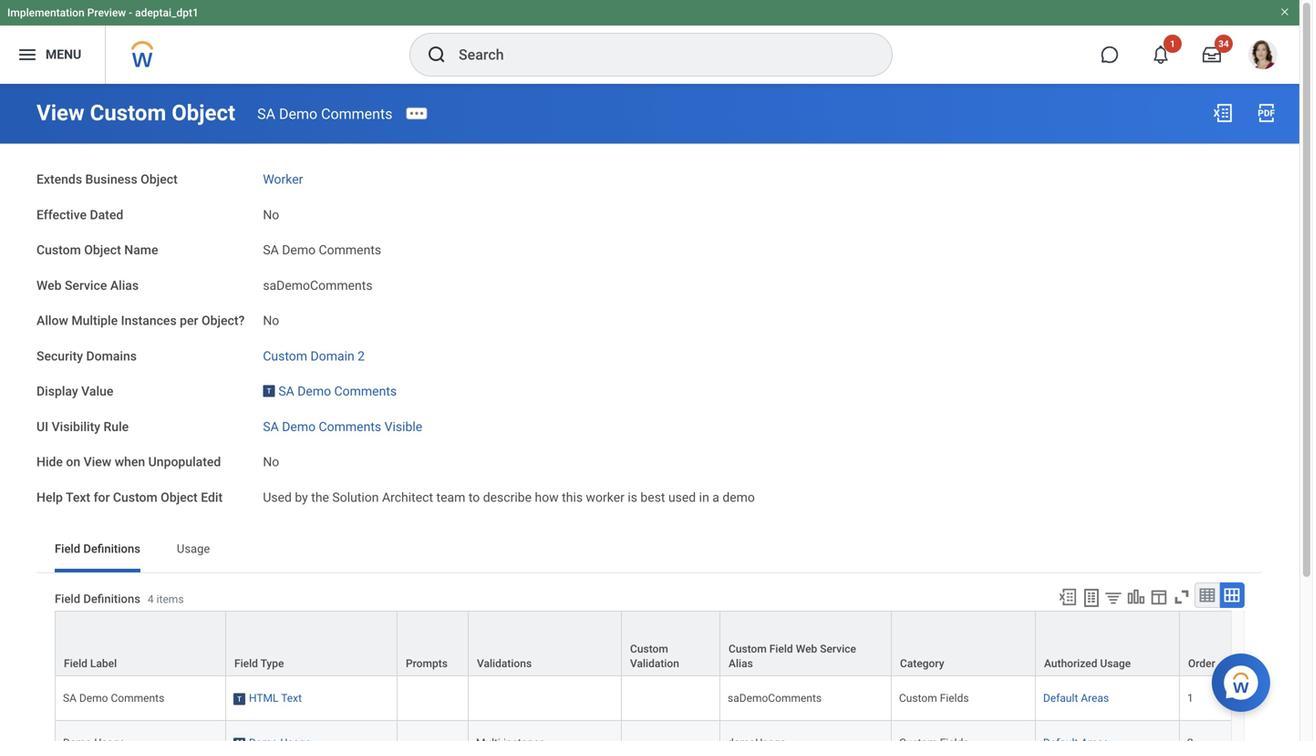 Task type: describe. For each thing, give the bounding box(es) containing it.
field inside custom field web service alias
[[770, 643, 793, 656]]

html text
[[249, 693, 302, 705]]

custom for custom domain 2
[[263, 349, 308, 364]]

fields
[[940, 693, 969, 705]]

display value image
[[263, 384, 275, 399]]

ui
[[36, 419, 48, 435]]

definitions for field definitions 4 items
[[83, 592, 140, 606]]

on
[[66, 455, 80, 470]]

allow
[[36, 313, 68, 328]]

field definitions
[[55, 542, 140, 556]]

visible
[[385, 419, 423, 435]]

close environment banner image
[[1280, 6, 1291, 17]]

category button
[[892, 612, 1035, 676]]

prompts
[[406, 658, 448, 671]]

0 horizontal spatial web
[[36, 278, 62, 293]]

architect
[[382, 490, 433, 505]]

allow multiple instances per object? element
[[263, 302, 279, 330]]

validations button
[[469, 612, 621, 676]]

field type image
[[234, 693, 245, 707]]

type
[[261, 658, 284, 671]]

1 button
[[1141, 35, 1182, 75]]

field label
[[64, 658, 117, 671]]

tab list inside the view custom object main content
[[36, 529, 1264, 573]]

custom for custom validation
[[630, 643, 669, 656]]

authorized usage button
[[1036, 612, 1180, 676]]

usage inside popup button
[[1101, 658, 1131, 671]]

no for effective dated
[[263, 207, 279, 222]]

security
[[36, 349, 83, 364]]

custom domain 2
[[263, 349, 365, 364]]

validations
[[477, 658, 532, 671]]

help
[[36, 490, 63, 505]]

field type column header
[[226, 611, 398, 678]]

label
[[90, 658, 117, 671]]

implementation
[[7, 6, 85, 19]]

comments inside sa demo comments visible link
[[319, 419, 381, 435]]

demo for sa demo comments link to the top
[[279, 105, 318, 122]]

toolbar inside the view custom object main content
[[1050, 583, 1245, 611]]

areas
[[1081, 693, 1110, 705]]

custom field web service alias
[[729, 643, 857, 671]]

validation
[[630, 658, 680, 671]]

1 vertical spatial view
[[84, 455, 112, 470]]

text for html
[[281, 693, 302, 705]]

to
[[469, 490, 480, 505]]

field definitions 4 items
[[55, 592, 184, 606]]

custom for custom object name
[[36, 243, 81, 258]]

sa down the field label
[[63, 693, 77, 705]]

4
[[148, 593, 154, 606]]

definitions for field definitions
[[83, 542, 140, 556]]

used by the solution architect team to describe how this worker is best used in a demo
[[263, 490, 755, 505]]

effective dated
[[36, 207, 123, 222]]

when
[[115, 455, 145, 470]]

category column header
[[892, 611, 1036, 678]]

display
[[36, 384, 78, 399]]

view custom object
[[36, 100, 235, 126]]

menu banner
[[0, 0, 1300, 84]]

prompts column header
[[398, 611, 469, 678]]

effective dated element
[[263, 196, 279, 224]]

custom for custom field web service alias
[[729, 643, 767, 656]]

help text for custom object edit
[[36, 490, 223, 505]]

sa demo comments visible link
[[263, 416, 423, 435]]

custom fields element for field type icon
[[900, 734, 969, 742]]

name
[[124, 243, 158, 258]]

text for help
[[66, 490, 90, 505]]

custom fields element for field type image
[[900, 689, 969, 705]]

extends business object
[[36, 172, 178, 187]]

menu button
[[0, 26, 105, 84]]

sa demo comments up worker link
[[257, 105, 393, 122]]

0 horizontal spatial service
[[65, 278, 107, 293]]

sa inside sa demo comments visible link
[[263, 419, 279, 435]]

web service alias
[[36, 278, 139, 293]]

1 vertical spatial sa demo comments link
[[279, 380, 397, 399]]

3 row from the top
[[55, 722, 1314, 742]]

html text link
[[249, 689, 302, 705]]

for
[[94, 490, 110, 505]]

hide on view when unpopulated
[[36, 455, 221, 470]]

prompts button
[[398, 612, 468, 676]]

demo for the bottommost sa demo comments link
[[298, 384, 331, 399]]

demo
[[723, 490, 755, 505]]

team
[[437, 490, 466, 505]]

unpopulated
[[148, 455, 221, 470]]

worker
[[263, 172, 303, 187]]

export to excel image
[[1058, 588, 1078, 608]]

web inside custom field web service alias
[[796, 643, 818, 656]]

demo for sa demo comments visible link
[[282, 419, 316, 435]]

view custom object main content
[[0, 84, 1314, 742]]

select to filter grid data image
[[1104, 589, 1124, 608]]

custom object name
[[36, 243, 158, 258]]

no for allow multiple instances per object?
[[263, 313, 279, 328]]

-
[[129, 6, 132, 19]]

a
[[713, 490, 720, 505]]

worker
[[586, 490, 625, 505]]

field label button
[[56, 612, 225, 676]]

export to worksheets image
[[1081, 588, 1103, 609]]

sa demo comments up sa demo comments visible link
[[279, 384, 397, 399]]

menu
[[46, 47, 81, 62]]

table image
[[1199, 587, 1217, 605]]

instances
[[121, 313, 177, 328]]

1 inside button
[[1171, 38, 1176, 49]]

per
[[180, 313, 198, 328]]

sa right display value icon
[[279, 384, 294, 399]]

custom for custom fields
[[900, 693, 938, 705]]

in
[[699, 490, 710, 505]]

Search Workday  search field
[[459, 35, 855, 75]]

is
[[628, 490, 638, 505]]

allow multiple instances per object?
[[36, 313, 245, 328]]

custom validation
[[630, 643, 680, 671]]

security domains
[[36, 349, 137, 364]]

this
[[562, 490, 583, 505]]

domains
[[86, 349, 137, 364]]

field for field label
[[64, 658, 88, 671]]

1 horizontal spatial sademocomments
[[728, 693, 822, 705]]



Task type: vqa. For each thing, say whether or not it's contained in the screenshot.


Task type: locate. For each thing, give the bounding box(es) containing it.
row containing sa demo comments
[[55, 677, 1314, 722]]

1 right "notifications large" 'image'
[[1171, 38, 1176, 49]]

definitions
[[83, 542, 140, 556], [83, 592, 140, 606]]

view down menu
[[36, 100, 85, 126]]

34
[[1219, 38, 1230, 49]]

field type image
[[234, 737, 245, 742]]

tab list
[[36, 529, 1264, 573]]

order column header
[[1181, 611, 1233, 678]]

1 vertical spatial usage
[[1101, 658, 1131, 671]]

custom down effective
[[36, 243, 81, 258]]

validations column header
[[469, 611, 622, 678]]

order
[[1189, 658, 1216, 671]]

field inside tab list
[[55, 542, 80, 556]]

visibility
[[52, 419, 100, 435]]

hide on view when unpopulated element
[[263, 444, 279, 471]]

notifications large image
[[1152, 46, 1170, 64]]

demo up web service alias element
[[282, 243, 316, 258]]

demo for "custom object name" "element"
[[282, 243, 316, 258]]

0 vertical spatial view
[[36, 100, 85, 126]]

how
[[535, 490, 559, 505]]

demo up worker link
[[279, 105, 318, 122]]

0 vertical spatial alias
[[110, 278, 139, 293]]

dated
[[90, 207, 123, 222]]

0 horizontal spatial alias
[[110, 278, 139, 293]]

custom down category
[[900, 693, 938, 705]]

web service alias element
[[263, 267, 373, 294]]

custom right for
[[113, 490, 158, 505]]

2 row from the top
[[55, 677, 1314, 722]]

0 vertical spatial no
[[263, 207, 279, 222]]

sademocomments down "custom object name" "element"
[[263, 278, 373, 293]]

object
[[172, 100, 235, 126], [141, 172, 178, 187], [84, 243, 121, 258], [161, 490, 198, 505]]

rule
[[104, 419, 129, 435]]

sa demo comments down label
[[63, 693, 164, 705]]

custom fields element down category
[[900, 689, 969, 705]]

row for extends business object
[[55, 677, 1314, 722]]

custom inside custom validation
[[630, 643, 669, 656]]

3 no from the top
[[263, 455, 279, 470]]

solution
[[332, 490, 379, 505]]

1 custom fields element from the top
[[900, 689, 969, 705]]

value
[[81, 384, 113, 399]]

demo down custom domain 2
[[298, 384, 331, 399]]

sademocomments
[[263, 278, 373, 293], [728, 693, 822, 705]]

custom fields element down custom fields
[[900, 734, 969, 742]]

hide
[[36, 455, 63, 470]]

custom fields
[[900, 693, 969, 705]]

business
[[85, 172, 137, 187]]

custom validation column header
[[622, 611, 721, 678]]

1 vertical spatial text
[[281, 693, 302, 705]]

custom inside custom field web service alias
[[729, 643, 767, 656]]

field for field definitions
[[55, 542, 80, 556]]

field type button
[[226, 612, 397, 676]]

1 inside the view custom object main content
[[1188, 693, 1194, 705]]

0 horizontal spatial 1
[[1171, 38, 1176, 49]]

1 horizontal spatial usage
[[1101, 658, 1131, 671]]

0 horizontal spatial text
[[66, 490, 90, 505]]

usage inside tab list
[[177, 542, 210, 556]]

34 button
[[1192, 35, 1233, 75]]

custom object name element
[[263, 232, 381, 259]]

custom field web service alias button
[[721, 612, 891, 676]]

custom right custom validation column header
[[729, 643, 767, 656]]

inbox large image
[[1203, 46, 1222, 64]]

1 horizontal spatial web
[[796, 643, 818, 656]]

view right on
[[84, 455, 112, 470]]

custom field web service alias column header
[[721, 611, 892, 678]]

definitions up field definitions 4 items
[[83, 542, 140, 556]]

1 vertical spatial web
[[796, 643, 818, 656]]

custom
[[90, 100, 166, 126], [36, 243, 81, 258], [263, 349, 308, 364], [113, 490, 158, 505], [630, 643, 669, 656], [729, 643, 767, 656], [900, 693, 938, 705]]

text
[[66, 490, 90, 505], [281, 693, 302, 705]]

field label column header
[[55, 611, 226, 678]]

cell
[[398, 677, 469, 722], [469, 677, 622, 722], [622, 677, 721, 722], [398, 722, 469, 742], [622, 722, 721, 742]]

demo up "by"
[[282, 419, 316, 435]]

alias up allow multiple instances per object?
[[110, 278, 139, 293]]

sa
[[257, 105, 276, 122], [263, 243, 279, 258], [279, 384, 294, 399], [263, 419, 279, 435], [63, 693, 77, 705]]

worker link
[[263, 168, 303, 187]]

custom validation button
[[622, 612, 720, 676]]

display value
[[36, 384, 113, 399]]

fullscreen image
[[1172, 588, 1192, 608]]

best
[[641, 490, 666, 505]]

demo down the field label
[[79, 693, 108, 705]]

sa demo comments up web service alias element
[[263, 243, 381, 258]]

field type
[[234, 658, 284, 671]]

usage
[[177, 542, 210, 556], [1101, 658, 1131, 671]]

profile logan mcneil image
[[1249, 40, 1278, 73]]

toolbar
[[1050, 583, 1245, 611]]

domain
[[311, 349, 355, 364]]

implementation preview -   adeptai_dpt1
[[7, 6, 199, 19]]

definitions inside tab list
[[83, 542, 140, 556]]

no for hide on view when unpopulated
[[263, 455, 279, 470]]

0 vertical spatial web
[[36, 278, 62, 293]]

0 vertical spatial definitions
[[83, 542, 140, 556]]

1 vertical spatial alias
[[729, 658, 753, 671]]

1 horizontal spatial text
[[281, 693, 302, 705]]

0 vertical spatial text
[[66, 490, 90, 505]]

sa demo comments
[[257, 105, 393, 122], [263, 243, 381, 258], [279, 384, 397, 399], [63, 693, 164, 705]]

1 horizontal spatial service
[[820, 643, 857, 656]]

custom fields element
[[900, 689, 969, 705], [900, 734, 969, 742]]

expand table image
[[1223, 587, 1242, 605]]

0 vertical spatial custom fields element
[[900, 689, 969, 705]]

service inside custom field web service alias
[[820, 643, 857, 656]]

default areas
[[1044, 693, 1110, 705]]

text left for
[[66, 490, 90, 505]]

authorized usage column header
[[1036, 611, 1181, 678]]

service
[[65, 278, 107, 293], [820, 643, 857, 656]]

0 vertical spatial 1
[[1171, 38, 1176, 49]]

multiple
[[71, 313, 118, 328]]

0 vertical spatial sa demo comments link
[[257, 105, 393, 122]]

2 custom fields element from the top
[[900, 734, 969, 742]]

used
[[263, 490, 292, 505]]

usage up areas at right bottom
[[1101, 658, 1131, 671]]

no right the object?
[[263, 313, 279, 328]]

demo
[[279, 105, 318, 122], [282, 243, 316, 258], [298, 384, 331, 399], [282, 419, 316, 435], [79, 693, 108, 705]]

export to excel image
[[1212, 102, 1234, 124]]

0 vertical spatial usage
[[177, 542, 210, 556]]

row
[[55, 611, 1314, 678], [55, 677, 1314, 722], [55, 722, 1314, 742]]

sa demo comments link
[[257, 105, 393, 122], [279, 380, 397, 399]]

custom up display value icon
[[263, 349, 308, 364]]

ui visibility rule
[[36, 419, 129, 435]]

multi-instance element
[[476, 734, 545, 742]]

order button
[[1181, 612, 1233, 676]]

1 vertical spatial 1
[[1188, 693, 1194, 705]]

2 vertical spatial no
[[263, 455, 279, 470]]

row for view custom object
[[55, 611, 1314, 678]]

1 horizontal spatial alias
[[729, 658, 753, 671]]

1 vertical spatial no
[[263, 313, 279, 328]]

comments
[[321, 105, 393, 122], [319, 243, 381, 258], [334, 384, 397, 399], [319, 419, 381, 435], [111, 693, 164, 705]]

text right html
[[281, 693, 302, 705]]

0 horizontal spatial usage
[[177, 542, 210, 556]]

1 vertical spatial service
[[820, 643, 857, 656]]

authorized usage
[[1045, 658, 1131, 671]]

click to view/edit grid preferences image
[[1150, 588, 1170, 608]]

justify image
[[16, 44, 38, 66]]

sa inside "custom object name" "element"
[[263, 243, 279, 258]]

items
[[157, 593, 184, 606]]

alias inside custom field web service alias
[[729, 658, 753, 671]]

1 horizontal spatial 1
[[1188, 693, 1194, 705]]

custom up business
[[90, 100, 166, 126]]

comments inside "custom object name" "element"
[[319, 243, 381, 258]]

custom fields element containing custom fields
[[900, 689, 969, 705]]

sademocomments down custom field web service alias
[[728, 693, 822, 705]]

custom domain 2 link
[[263, 345, 365, 364]]

1 vertical spatial custom fields element
[[900, 734, 969, 742]]

category
[[900, 658, 945, 671]]

view printable version (pdf) image
[[1256, 102, 1278, 124]]

web
[[36, 278, 62, 293], [796, 643, 818, 656]]

1 row from the top
[[55, 611, 1314, 678]]

2 no from the top
[[263, 313, 279, 328]]

html
[[249, 693, 279, 705]]

preview
[[87, 6, 126, 19]]

no up used
[[263, 455, 279, 470]]

sa demo comments visible
[[263, 419, 423, 435]]

usage down edit
[[177, 542, 210, 556]]

sa up hide on view when unpopulated element
[[263, 419, 279, 435]]

1 down order on the bottom right of the page
[[1188, 693, 1194, 705]]

2
[[358, 349, 365, 364]]

search image
[[426, 44, 448, 66]]

the
[[311, 490, 329, 505]]

0 horizontal spatial sademocomments
[[263, 278, 373, 293]]

0 vertical spatial sademocomments
[[263, 278, 373, 293]]

no down worker at the top left of page
[[263, 207, 279, 222]]

1 no from the top
[[263, 207, 279, 222]]

authorized
[[1045, 658, 1098, 671]]

effective
[[36, 207, 87, 222]]

sa down effective dated element
[[263, 243, 279, 258]]

sa demo comments link down domain
[[279, 380, 397, 399]]

sa demo comments link up worker link
[[257, 105, 393, 122]]

1 definitions from the top
[[83, 542, 140, 556]]

sa up worker link
[[257, 105, 276, 122]]

alias right custom validation column header
[[729, 658, 753, 671]]

0 vertical spatial service
[[65, 278, 107, 293]]

definitions left the 4
[[83, 592, 140, 606]]

custom up validation
[[630, 643, 669, 656]]

1 vertical spatial definitions
[[83, 592, 140, 606]]

tab list containing field definitions
[[36, 529, 1264, 573]]

2 definitions from the top
[[83, 592, 140, 606]]

extends
[[36, 172, 82, 187]]

demo inside "custom object name" "element"
[[282, 243, 316, 258]]

1 vertical spatial sademocomments
[[728, 693, 822, 705]]

default
[[1044, 693, 1079, 705]]

used
[[669, 490, 696, 505]]

1
[[1171, 38, 1176, 49], [1188, 693, 1194, 705]]

adeptai_dpt1
[[135, 6, 199, 19]]

field for field type
[[234, 658, 258, 671]]

row containing custom validation
[[55, 611, 1314, 678]]

view custom object - expand/collapse chart image
[[1127, 588, 1147, 608]]

by
[[295, 490, 308, 505]]

no
[[263, 207, 279, 222], [263, 313, 279, 328], [263, 455, 279, 470]]



